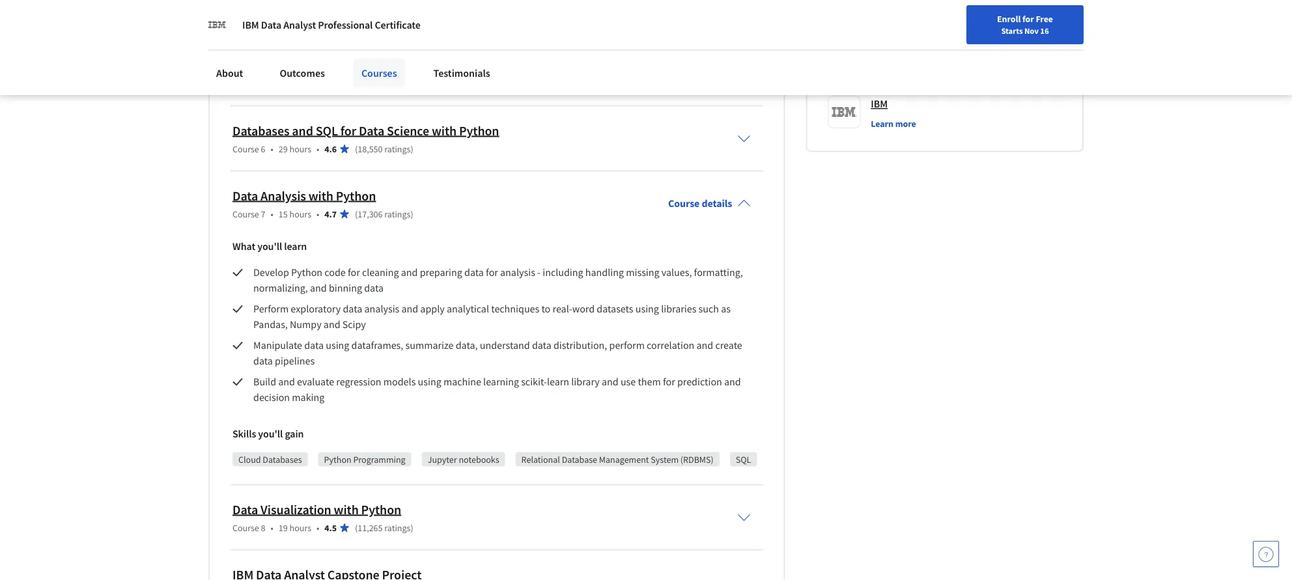 Task type: vqa. For each thing, say whether or not it's contained in the screenshot.
hours
yes



Task type: locate. For each thing, give the bounding box(es) containing it.
course left details
[[668, 197, 700, 210]]

0 vertical spatial using
[[636, 303, 659, 316]]

develop python code for cleaning and preparing data for analysis - including handling missing values, formatting, normalizing, and binning data
[[253, 266, 745, 295]]

cleaning
[[362, 266, 399, 279]]

1 vertical spatial you'll
[[258, 428, 283, 441]]

1 vertical spatial 4.6
[[325, 143, 337, 155]]

• right 6
[[271, 143, 274, 155]]

0 horizontal spatial using
[[326, 339, 349, 352]]

4.6 right analyst on the top left of the page
[[325, 13, 337, 24]]

• right "29" on the left top of page
[[317, 143, 319, 155]]

( 18,550 ratings )
[[355, 143, 413, 155]]

0 horizontal spatial 8
[[261, 522, 266, 534]]

0 horizontal spatial learn
[[284, 240, 307, 253]]

0 horizontal spatial ibm
[[242, 18, 259, 31]]

with
[[432, 122, 457, 139], [309, 188, 333, 204], [334, 502, 359, 518]]

science
[[364, 57, 406, 74], [387, 122, 429, 139]]

course left 19
[[233, 522, 259, 534]]

5
[[261, 78, 266, 90]]

data up 3,684
[[336, 57, 361, 74]]

hours right 19
[[290, 522, 311, 534]]

notebooks
[[459, 454, 499, 465]]

• right 4
[[271, 13, 274, 24]]

0 vertical spatial ibm
[[242, 18, 259, 31]]

for up "binning"
[[348, 266, 360, 279]]

databases down gain
[[263, 454, 302, 465]]

1 vertical spatial science
[[387, 122, 429, 139]]

for up techniques
[[486, 266, 498, 279]]

you'll for learn
[[257, 240, 282, 253]]

sql right the (rdbms)
[[736, 454, 751, 465]]

1 horizontal spatial using
[[418, 376, 442, 389]]

2 vertical spatial with
[[334, 502, 359, 518]]

ratings right 11,265
[[385, 522, 411, 534]]

python programming
[[324, 454, 406, 465]]

them
[[638, 376, 661, 389]]

with up '4.7'
[[309, 188, 333, 204]]

data inside perform exploratory data analysis and apply analytical techniques to real-word datasets using libraries such as pandas, numpy and scipy
[[343, 303, 362, 316]]

29
[[279, 143, 288, 155]]

0 vertical spatial 8
[[279, 78, 283, 90]]

4.5 down the data visualization with python 'link' at the bottom left
[[325, 522, 337, 534]]

formatting,
[[694, 266, 743, 279]]

about link
[[208, 59, 251, 87]]

data up the scipy
[[343, 303, 362, 316]]

hours right "29" on the left top of page
[[290, 143, 311, 155]]

course left 4
[[233, 13, 259, 24]]

0 horizontal spatial analysis
[[364, 303, 400, 316]]

8
[[279, 78, 283, 90], [261, 522, 266, 534]]

ibm for ibm data analyst professional certificate
[[242, 18, 259, 31]]

course for course details
[[668, 197, 700, 210]]

ibm image
[[208, 16, 227, 34]]

you'll right what
[[257, 240, 282, 253]]

binning
[[329, 282, 362, 295]]

skills you'll gain
[[233, 428, 304, 441]]

11,265
[[358, 522, 383, 534]]

course 4 • 25 hours •
[[233, 13, 319, 24]]

hours right '15'
[[290, 208, 311, 220]]

ibm for ibm
[[871, 97, 888, 110]]

analysis left -
[[500, 266, 535, 279]]

1 vertical spatial 4.5
[[325, 522, 337, 534]]

science up ( 3,684 ratings )
[[364, 57, 406, 74]]

( for visualization
[[355, 522, 358, 534]]

data down the 'numpy'
[[304, 339, 324, 352]]

relational
[[522, 454, 560, 465]]

data
[[465, 266, 484, 279], [364, 282, 384, 295], [343, 303, 362, 316], [304, 339, 324, 352], [532, 339, 552, 352], [253, 355, 273, 368]]

python left the programming at the left bottom of page
[[324, 454, 352, 465]]

) right 11,265
[[411, 522, 413, 534]]

you'll
[[257, 240, 282, 253], [258, 428, 283, 441]]

career
[[987, 15, 1013, 27]]

0 horizontal spatial with
[[309, 188, 333, 204]]

1 vertical spatial analysis
[[364, 303, 400, 316]]

jupyter notebooks
[[428, 454, 499, 465]]

databases up 6
[[233, 122, 290, 139]]

2 horizontal spatial with
[[432, 122, 457, 139]]

1 horizontal spatial learn
[[547, 376, 569, 389]]

ratings for databases and sql for data science with python
[[385, 143, 411, 155]]

apply
[[420, 303, 445, 316]]

0 vertical spatial learn
[[284, 240, 307, 253]]

4.5 down python project for data science
[[320, 78, 332, 90]]

with for data analysis with python
[[309, 188, 333, 204]]

analysis inside develop python code for cleaning and preparing data for analysis - including handling missing values, formatting, normalizing, and binning data
[[500, 266, 535, 279]]

sql
[[316, 122, 338, 139], [736, 454, 751, 465]]

) right the 17,306
[[411, 208, 413, 220]]

) for databases and sql for data science with python
[[411, 143, 413, 155]]

7
[[261, 208, 266, 220]]

sql up course 6 • 29 hours •
[[316, 122, 338, 139]]

25
[[279, 13, 288, 24]]

for inside enroll for free starts nov 16
[[1023, 13, 1034, 25]]

0 vertical spatial 4.6
[[325, 13, 337, 24]]

4.6 for course 6 • 29 hours •
[[325, 143, 337, 155]]

libraries
[[661, 303, 697, 316]]

2 vertical spatial using
[[418, 376, 442, 389]]

code
[[325, 266, 346, 279]]

project
[[275, 57, 315, 74]]

relational database management system (rdbms)
[[522, 454, 714, 465]]

learn more button
[[871, 117, 916, 130]]

analysis
[[500, 266, 535, 279], [364, 303, 400, 316]]

what
[[233, 240, 255, 253]]

english button
[[1019, 0, 1098, 42]]

1 horizontal spatial with
[[334, 502, 359, 518]]

data up 18,550
[[359, 122, 384, 139]]

manipulate
[[253, 339, 302, 352]]

ibm left 4
[[242, 18, 259, 31]]

python left code
[[291, 266, 323, 279]]

( right '4.7'
[[355, 208, 358, 220]]

0 vertical spatial 4.5
[[320, 78, 332, 90]]

ratings right the 17,306
[[385, 208, 411, 220]]

2 4.6 from the top
[[325, 143, 337, 155]]

data left analyst on the top left of the page
[[261, 18, 281, 31]]

ibm data analyst professional certificate
[[242, 18, 421, 31]]

database
[[562, 454, 597, 465]]

course inside dropdown button
[[668, 197, 700, 210]]

course left 7
[[233, 208, 259, 220]]

• left '4.7'
[[317, 208, 319, 220]]

for right "them"
[[663, 376, 675, 389]]

course for course 5
[[233, 78, 259, 90]]

evaluate
[[297, 376, 334, 389]]

1 horizontal spatial ibm
[[871, 97, 888, 110]]

1 vertical spatial learn
[[547, 376, 569, 389]]

1 vertical spatial ibm
[[871, 97, 888, 110]]

4.5
[[320, 78, 332, 90], [325, 522, 337, 534]]

enroll for free starts nov 16
[[997, 13, 1053, 36]]

scikit-
[[521, 376, 547, 389]]

0 horizontal spatial sql
[[316, 122, 338, 139]]

8 left 19
[[261, 522, 266, 534]]

data right preparing
[[465, 266, 484, 279]]

with down testimonials link
[[432, 122, 457, 139]]

numpy
[[290, 318, 322, 331]]

4.7
[[325, 208, 337, 220]]

and left create in the bottom of the page
[[697, 339, 713, 352]]

ratings for data visualization with python
[[385, 522, 411, 534]]

-
[[537, 266, 541, 279]]

) right 18,550
[[411, 143, 413, 155]]

)
[[411, 13, 413, 24], [402, 78, 404, 90], [411, 143, 413, 155], [411, 208, 413, 220], [411, 522, 413, 534]]

hours
[[290, 13, 311, 24], [285, 78, 307, 90], [290, 143, 311, 155], [290, 208, 311, 220], [290, 522, 311, 534]]

course left 5
[[233, 78, 259, 90]]

create
[[716, 339, 743, 352]]

handling
[[586, 266, 624, 279]]

python
[[233, 57, 273, 74], [459, 122, 499, 139], [336, 188, 376, 204], [291, 266, 323, 279], [324, 454, 352, 465], [361, 502, 401, 518]]

course for course 6 • 29 hours •
[[233, 143, 259, 155]]

8 right 5
[[279, 78, 283, 90]]

1 vertical spatial sql
[[736, 454, 751, 465]]

learn down '15'
[[284, 240, 307, 253]]

learn left library
[[547, 376, 569, 389]]

regression
[[336, 376, 382, 389]]

for up nov
[[1023, 13, 1034, 25]]

) right courses at the left top
[[402, 78, 404, 90]]

analysis up the scipy
[[364, 303, 400, 316]]

for right project
[[317, 57, 333, 74]]

with up 11,265
[[334, 502, 359, 518]]

1 horizontal spatial analysis
[[500, 266, 535, 279]]

perform
[[253, 303, 289, 316]]

0 vertical spatial with
[[432, 122, 457, 139]]

with for data visualization with python
[[334, 502, 359, 518]]

new
[[969, 15, 986, 27]]

and
[[292, 122, 313, 139], [401, 266, 418, 279], [310, 282, 327, 295], [402, 303, 418, 316], [324, 318, 340, 331], [697, 339, 713, 352], [278, 376, 295, 389], [602, 376, 619, 389], [724, 376, 741, 389]]

•
[[271, 13, 274, 24], [317, 13, 319, 24], [312, 78, 315, 90], [271, 143, 274, 155], [317, 143, 319, 155], [271, 208, 274, 220], [317, 208, 319, 220], [271, 522, 274, 534], [317, 522, 319, 534]]

ratings
[[385, 13, 411, 24], [375, 78, 402, 90], [385, 143, 411, 155], [385, 208, 411, 220], [385, 522, 411, 534]]

and left apply
[[402, 303, 418, 316]]

course left 6
[[233, 143, 259, 155]]

ratings right 3,684
[[375, 78, 402, 90]]

1 vertical spatial 8
[[261, 522, 266, 534]]

outcomes link
[[272, 59, 333, 87]]

using right models
[[418, 376, 442, 389]]

0 vertical spatial analysis
[[500, 266, 535, 279]]

1 vertical spatial with
[[309, 188, 333, 204]]

1 4.6 from the top
[[325, 13, 337, 24]]

0 vertical spatial you'll
[[257, 240, 282, 253]]

using down the scipy
[[326, 339, 349, 352]]

python inside develop python code for cleaning and preparing data for analysis - including handling missing values, formatting, normalizing, and binning data
[[291, 266, 323, 279]]

• left 19
[[271, 522, 274, 534]]

databases
[[233, 122, 290, 139], [263, 454, 302, 465]]

• right 7
[[271, 208, 274, 220]]

( down the databases and sql for data science with python
[[355, 143, 358, 155]]

understand
[[480, 339, 530, 352]]

(rdbms)
[[681, 454, 714, 465]]

courses link
[[354, 59, 405, 87]]

using left libraries
[[636, 303, 659, 316]]

ratings right 33,855
[[385, 13, 411, 24]]

hours for visualization
[[290, 522, 311, 534]]

4.6 left 18,550
[[325, 143, 337, 155]]

course
[[233, 13, 259, 24], [233, 78, 259, 90], [233, 143, 259, 155], [668, 197, 700, 210], [233, 208, 259, 220], [233, 522, 259, 534]]

( down the data visualization with python
[[355, 522, 358, 534]]

17,306
[[358, 208, 383, 220]]

you'll left gain
[[258, 428, 283, 441]]

and right cleaning
[[401, 266, 418, 279]]

ratings right 18,550
[[385, 143, 411, 155]]

science up the ( 18,550 ratings )
[[387, 122, 429, 139]]

and left use
[[602, 376, 619, 389]]

gain
[[285, 428, 304, 441]]

ibm up learn
[[871, 97, 888, 110]]

and right prediction
[[724, 376, 741, 389]]

data
[[261, 18, 281, 31], [336, 57, 361, 74], [359, 122, 384, 139], [233, 188, 258, 204], [233, 502, 258, 518]]

None search field
[[186, 8, 498, 34]]

1 vertical spatial using
[[326, 339, 349, 352]]

2 horizontal spatial using
[[636, 303, 659, 316]]

) for data visualization with python
[[411, 522, 413, 534]]



Task type: describe. For each thing, give the bounding box(es) containing it.
databases and sql for data science with python link
[[233, 122, 499, 139]]

6
[[261, 143, 266, 155]]

( for analysis
[[355, 208, 358, 220]]

machine
[[444, 376, 481, 389]]

visualization
[[261, 502, 331, 518]]

ratings for data analysis with python
[[385, 208, 411, 220]]

( for and
[[355, 143, 358, 155]]

4.5 for ( 11,265 ratings )
[[325, 522, 337, 534]]

using inside perform exploratory data analysis and apply analytical techniques to real-word datasets using libraries such as pandas, numpy and scipy
[[636, 303, 659, 316]]

course details
[[668, 197, 732, 210]]

using inside manipulate data using dataframes, summarize data, understand data distribution, perform correlation and create data pipelines
[[326, 339, 349, 352]]

programming
[[353, 454, 406, 465]]

• right analyst on the top left of the page
[[317, 13, 319, 24]]

learn
[[871, 118, 894, 129]]

use
[[621, 376, 636, 389]]

python up the course 5
[[233, 57, 273, 74]]

making
[[292, 391, 325, 404]]

( 3,684 ratings )
[[351, 78, 404, 90]]

correlation
[[647, 339, 695, 352]]

and inside manipulate data using dataframes, summarize data, understand data distribution, perform correlation and create data pipelines
[[697, 339, 713, 352]]

data up course 7 • 15 hours •
[[233, 188, 258, 204]]

help center image
[[1259, 547, 1274, 562]]

0 vertical spatial science
[[364, 57, 406, 74]]

33,855
[[358, 13, 383, 24]]

summarize
[[406, 339, 454, 352]]

4.5 for ( 3,684 ratings )
[[320, 78, 332, 90]]

datasets
[[597, 303, 634, 316]]

hours right "25"
[[290, 13, 311, 24]]

analysis
[[261, 188, 306, 204]]

and left the scipy
[[324, 318, 340, 331]]

3,684
[[353, 78, 374, 90]]

english
[[1043, 15, 1074, 28]]

course 5
[[233, 78, 266, 90]]

as
[[721, 303, 731, 316]]

course for course 8 • 19 hours •
[[233, 522, 259, 534]]

normalizing,
[[253, 282, 308, 295]]

python project for data science link
[[233, 57, 406, 74]]

find
[[931, 15, 948, 27]]

free
[[1036, 13, 1053, 25]]

develop
[[253, 266, 289, 279]]

data up build
[[253, 355, 273, 368]]

4.6 for course 4 • 25 hours •
[[325, 13, 337, 24]]

using inside build and evaluate regression models using machine learning scikit-learn library and use them for prediction and decision making
[[418, 376, 442, 389]]

18,550
[[358, 143, 383, 155]]

16
[[1041, 25, 1049, 36]]

learn inside build and evaluate regression models using machine learning scikit-learn library and use them for prediction and decision making
[[547, 376, 569, 389]]

course 7 • 15 hours •
[[233, 208, 319, 220]]

scipy
[[342, 318, 366, 331]]

outcomes
[[280, 66, 325, 79]]

( 33,855 ratings )
[[355, 13, 413, 24]]

pipelines
[[275, 355, 315, 368]]

perform
[[609, 339, 645, 352]]

and up "decision"
[[278, 376, 295, 389]]

1 horizontal spatial 8
[[279, 78, 283, 90]]

dataframes,
[[352, 339, 403, 352]]

models
[[384, 376, 416, 389]]

cloud
[[238, 454, 261, 465]]

analyst
[[284, 18, 316, 31]]

8 hours •
[[279, 78, 315, 90]]

course 6 • 29 hours •
[[233, 143, 319, 155]]

) for data analysis with python
[[411, 208, 413, 220]]

more
[[896, 118, 916, 129]]

distribution,
[[554, 339, 607, 352]]

data visualization with python link
[[233, 502, 401, 518]]

build and evaluate regression models using machine learning scikit-learn library and use them for prediction and decision making
[[253, 376, 743, 404]]

techniques
[[491, 303, 540, 316]]

) right 33,855
[[411, 13, 413, 24]]

hours for and
[[290, 143, 311, 155]]

1 vertical spatial databases
[[263, 454, 302, 465]]

exploratory
[[291, 303, 341, 316]]

0 vertical spatial databases
[[233, 122, 290, 139]]

data down cleaning
[[364, 282, 384, 295]]

your
[[950, 15, 967, 27]]

( left courses link on the top of page
[[351, 78, 353, 90]]

0 vertical spatial sql
[[316, 122, 338, 139]]

course 8 • 19 hours •
[[233, 522, 319, 534]]

hours for analysis
[[290, 208, 311, 220]]

starts
[[1002, 25, 1023, 36]]

values,
[[662, 266, 692, 279]]

perform exploratory data analysis and apply analytical techniques to real-word datasets using libraries such as pandas, numpy and scipy
[[253, 303, 733, 331]]

( 11,265 ratings )
[[355, 522, 413, 534]]

analysis inside perform exploratory data analysis and apply analytical techniques to real-word datasets using libraries such as pandas, numpy and scipy
[[364, 303, 400, 316]]

management
[[599, 454, 649, 465]]

15
[[279, 208, 288, 220]]

data down to
[[532, 339, 552, 352]]

manipulate data using dataframes, summarize data, understand data distribution, perform correlation and create data pipelines
[[253, 339, 745, 368]]

to
[[542, 303, 551, 316]]

( left certificate
[[355, 13, 358, 24]]

details
[[702, 197, 732, 210]]

and up exploratory on the left of page
[[310, 282, 327, 295]]

data up course 8 • 19 hours •
[[233, 502, 258, 518]]

courses
[[361, 66, 397, 79]]

• down python project for data science
[[312, 78, 315, 90]]

ibm link
[[871, 96, 888, 112]]

preparing
[[420, 266, 462, 279]]

python up the 17,306
[[336, 188, 376, 204]]

1 horizontal spatial sql
[[736, 454, 751, 465]]

19
[[279, 522, 288, 534]]

for inside build and evaluate regression models using machine learning scikit-learn library and use them for prediction and decision making
[[663, 376, 675, 389]]

testimonials link
[[426, 59, 498, 87]]

about
[[216, 66, 243, 79]]

course details button
[[658, 179, 761, 228]]

python project for data science
[[233, 57, 406, 74]]

and up course 6 • 29 hours •
[[292, 122, 313, 139]]

professional
[[318, 18, 373, 31]]

hours down project
[[285, 78, 307, 90]]

4
[[261, 13, 266, 24]]

missing
[[626, 266, 660, 279]]

you'll for gain
[[258, 428, 283, 441]]

learn more
[[871, 118, 916, 129]]

certificate
[[375, 18, 421, 31]]

• down the data visualization with python 'link' at the bottom left
[[317, 522, 319, 534]]

python down 'testimonials'
[[459, 122, 499, 139]]

prediction
[[677, 376, 722, 389]]

python up ( 11,265 ratings )
[[361, 502, 401, 518]]

find your new career
[[931, 15, 1013, 27]]

analytical
[[447, 303, 489, 316]]

course for course 7 • 15 hours •
[[233, 208, 259, 220]]

skills
[[233, 428, 256, 441]]

build
[[253, 376, 276, 389]]

data analysis with python link
[[233, 188, 376, 204]]

cloud databases
[[238, 454, 302, 465]]

such
[[699, 303, 719, 316]]

databases and sql for data science with python
[[233, 122, 499, 139]]

for up the ( 18,550 ratings )
[[341, 122, 356, 139]]



